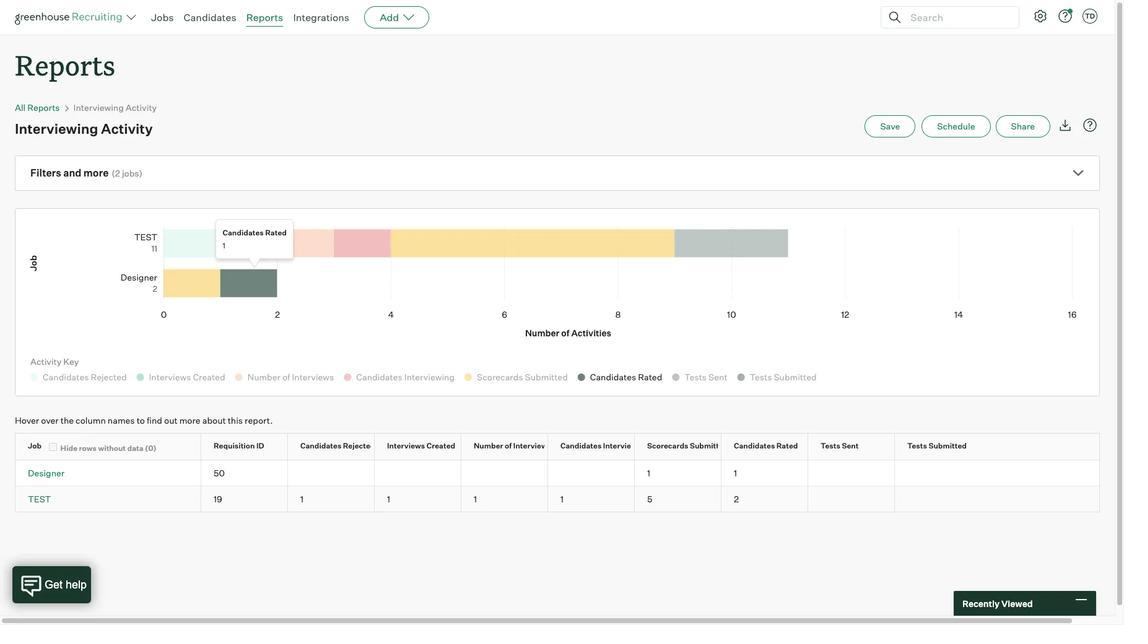 Task type: describe. For each thing, give the bounding box(es) containing it.
1 interviews from the left
[[387, 441, 425, 451]]

1 vertical spatial 2
[[734, 494, 739, 505]]

rows
[[79, 444, 97, 453]]

save and schedule this report to revisit it! element
[[865, 115, 922, 138]]

tests submitted
[[908, 441, 967, 451]]

jobs
[[122, 168, 139, 179]]

of
[[505, 441, 512, 451]]

over
[[41, 415, 59, 426]]

schedule button
[[922, 115, 991, 138]]

tests for tests sent
[[821, 441, 841, 451]]

td button
[[1081, 6, 1101, 26]]

interviewing inside column header
[[604, 441, 649, 451]]

filters
[[30, 167, 61, 179]]

download image
[[1059, 118, 1073, 133]]

save
[[881, 121, 901, 131]]

to
[[137, 415, 145, 426]]

1 vertical spatial reports
[[15, 46, 115, 83]]

none checkbox inside column header
[[49, 443, 57, 451]]

candidates for candidates interviewing
[[561, 441, 602, 451]]

requisition id column header
[[201, 434, 299, 460]]

rated for candidates rated 1
[[259, 228, 281, 237]]

submitted for tests submitted
[[929, 441, 967, 451]]

scorecards
[[648, 441, 689, 451]]

0 vertical spatial reports
[[246, 11, 283, 24]]

1 vertical spatial interviewing
[[15, 120, 98, 137]]

add
[[380, 11, 399, 24]]

hide
[[60, 444, 77, 453]]

recently viewed
[[963, 598, 1033, 609]]

tests for tests submitted
[[908, 441, 928, 451]]

number
[[474, 441, 504, 451]]

find
[[147, 415, 162, 426]]

designer link
[[28, 468, 65, 479]]

out
[[164, 415, 178, 426]]

1 vertical spatial activity
[[101, 120, 153, 137]]

all
[[15, 102, 26, 113]]

candidates for candidates
[[184, 11, 237, 24]]

and
[[63, 167, 81, 179]]

td button
[[1083, 9, 1098, 24]]

0 vertical spatial more
[[84, 167, 109, 179]]

greenhouse recruiting image
[[15, 10, 126, 25]]

test link
[[28, 494, 51, 505]]

0 vertical spatial interviewing activity
[[73, 102, 157, 113]]

tests submitted column header
[[896, 434, 993, 460]]

id
[[257, 441, 264, 451]]

2 interviews from the left
[[514, 441, 552, 451]]

share button
[[996, 115, 1051, 138]]

candidates rated column header
[[722, 434, 819, 460]]

candidates rated 1
[[217, 228, 281, 250]]

add button
[[365, 6, 430, 29]]

number of interviews column header
[[462, 434, 559, 460]]

all reports link
[[15, 102, 60, 113]]

all reports
[[15, 102, 60, 113]]

save button
[[865, 115, 916, 138]]

interviewing activity link
[[73, 102, 157, 113]]

designer
[[28, 468, 65, 479]]

1 inside candidates rated 1
[[217, 241, 220, 250]]

share
[[1012, 121, 1036, 131]]

row containing job
[[15, 434, 1100, 460]]

50
[[214, 468, 225, 479]]

interviews created
[[387, 441, 456, 451]]

reports link
[[246, 11, 283, 24]]

filters and more ( 2 jobs )
[[30, 167, 143, 179]]

)
[[139, 168, 143, 179]]

0 vertical spatial interviewing
[[73, 102, 124, 113]]

candidates interviewing column header
[[548, 434, 649, 460]]

candidates for candidates rated
[[734, 441, 776, 451]]

5
[[648, 494, 653, 505]]

2 inside filters and more ( 2 jobs )
[[115, 168, 120, 179]]

column
[[76, 415, 106, 426]]

names
[[108, 415, 135, 426]]

tests sent
[[821, 441, 859, 451]]

rejected
[[343, 441, 375, 451]]

grid containing designer
[[15, 434, 1100, 512]]

the
[[61, 415, 74, 426]]

rated for candidates rated
[[777, 441, 799, 451]]

candidates rated
[[734, 441, 799, 451]]

Search text field
[[908, 8, 1008, 26]]



Task type: locate. For each thing, give the bounding box(es) containing it.
rated
[[259, 228, 281, 237], [777, 441, 799, 451]]

2
[[115, 168, 120, 179], [734, 494, 739, 505]]

None checkbox
[[49, 443, 57, 451]]

2 submitted from the left
[[929, 441, 967, 451]]

grid
[[15, 434, 1100, 512]]

1 vertical spatial row
[[15, 461, 1100, 486]]

candidates inside column header
[[561, 441, 602, 451]]

recently
[[963, 598, 1000, 609]]

0 horizontal spatial rated
[[259, 228, 281, 237]]

row group
[[15, 461, 1100, 487], [15, 487, 1100, 512]]

faq image
[[1083, 118, 1098, 133]]

candidates
[[184, 11, 237, 24], [217, 228, 258, 237], [301, 441, 342, 451], [561, 441, 602, 451], [734, 441, 776, 451]]

data
[[127, 444, 144, 453]]

1 horizontal spatial 2
[[734, 494, 739, 505]]

more
[[84, 167, 109, 179], [179, 415, 201, 426]]

1 horizontal spatial interviews
[[514, 441, 552, 451]]

candidates inside candidates rated 1
[[217, 228, 258, 237]]

interviews left created
[[387, 441, 425, 451]]

(
[[112, 168, 115, 179]]

schedule
[[938, 121, 976, 131]]

column header
[[15, 434, 212, 460]]

this
[[228, 415, 243, 426]]

submitted
[[690, 441, 729, 451], [929, 441, 967, 451]]

2 row group from the top
[[15, 487, 1100, 512]]

tests inside column header
[[908, 441, 928, 451]]

1 vertical spatial more
[[179, 415, 201, 426]]

row
[[15, 434, 1100, 460], [15, 461, 1100, 486], [15, 487, 1100, 512]]

column header containing job
[[15, 434, 212, 460]]

2 vertical spatial activity
[[30, 356, 62, 367]]

scorecards submitted
[[648, 441, 729, 451]]

2 vertical spatial reports
[[27, 102, 60, 113]]

tests left sent
[[821, 441, 841, 451]]

number of interviews
[[474, 441, 552, 451]]

row group containing test
[[15, 487, 1100, 512]]

about
[[202, 415, 226, 426]]

more right out
[[179, 415, 201, 426]]

requisition
[[214, 441, 255, 451]]

0 vertical spatial activity
[[126, 102, 157, 113]]

1 horizontal spatial submitted
[[929, 441, 967, 451]]

interviewing right all reports link
[[73, 102, 124, 113]]

1
[[217, 241, 220, 250], [648, 468, 651, 479], [734, 468, 738, 479], [301, 494, 304, 505], [387, 494, 391, 505], [474, 494, 477, 505], [561, 494, 564, 505]]

sent
[[842, 441, 859, 451]]

more left (
[[84, 167, 109, 179]]

0 horizontal spatial more
[[84, 167, 109, 179]]

cell
[[288, 461, 375, 486], [375, 461, 462, 486], [462, 461, 548, 486], [548, 461, 635, 486], [809, 461, 896, 486], [809, 487, 896, 512], [896, 487, 982, 512]]

1 vertical spatial rated
[[777, 441, 799, 451]]

tests inside column header
[[821, 441, 841, 451]]

interviews created column header
[[375, 434, 472, 460]]

configure image
[[1034, 9, 1049, 24]]

1 horizontal spatial rated
[[777, 441, 799, 451]]

integrations link
[[293, 11, 350, 24]]

1 horizontal spatial tests
[[908, 441, 928, 451]]

reports right candidates link
[[246, 11, 283, 24]]

candidates rejected
[[301, 441, 375, 451]]

jobs link
[[151, 11, 174, 24]]

without
[[98, 444, 126, 453]]

reports down greenhouse recruiting image
[[15, 46, 115, 83]]

activity key
[[30, 356, 79, 367]]

0 vertical spatial rated
[[259, 228, 281, 237]]

interviewing down all reports link
[[15, 120, 98, 137]]

interviews right of
[[514, 441, 552, 451]]

3 row from the top
[[15, 487, 1100, 512]]

tests sent column header
[[809, 434, 906, 460]]

0 horizontal spatial tests
[[821, 441, 841, 451]]

1 horizontal spatial more
[[179, 415, 201, 426]]

1 row group from the top
[[15, 461, 1100, 487]]

row containing designer
[[15, 461, 1100, 486]]

jobs
[[151, 11, 174, 24]]

2 vertical spatial row
[[15, 487, 1100, 512]]

candidates link
[[184, 11, 237, 24]]

td
[[1086, 12, 1096, 20]]

key
[[63, 356, 79, 367]]

2 left jobs
[[115, 168, 120, 179]]

hide rows without data (0)
[[60, 444, 157, 453]]

tests
[[821, 441, 841, 451], [908, 441, 928, 451]]

viewed
[[1002, 598, 1033, 609]]

tests right tests sent column header
[[908, 441, 928, 451]]

rated inside column header
[[777, 441, 799, 451]]

0 horizontal spatial 2
[[115, 168, 120, 179]]

2 tests from the left
[[908, 441, 928, 451]]

interviewing up 5
[[604, 441, 649, 451]]

candidates interviewing
[[561, 441, 649, 451]]

interviewing
[[73, 102, 124, 113], [15, 120, 98, 137], [604, 441, 649, 451]]

candidates for candidates rejected
[[301, 441, 342, 451]]

test
[[28, 494, 51, 505]]

1 tests from the left
[[821, 441, 841, 451]]

2 vertical spatial interviewing
[[604, 441, 649, 451]]

submitted for scorecards submitted
[[690, 441, 729, 451]]

0 horizontal spatial interviews
[[387, 441, 425, 451]]

0 vertical spatial 2
[[115, 168, 120, 179]]

0 vertical spatial row
[[15, 434, 1100, 460]]

row containing test
[[15, 487, 1100, 512]]

reports
[[246, 11, 283, 24], [15, 46, 115, 83], [27, 102, 60, 113]]

2 down 'candidates rated'
[[734, 494, 739, 505]]

activity
[[126, 102, 157, 113], [101, 120, 153, 137], [30, 356, 62, 367]]

1 submitted from the left
[[690, 441, 729, 451]]

rated inside candidates rated 1
[[259, 228, 281, 237]]

0 horizontal spatial submitted
[[690, 441, 729, 451]]

report.
[[245, 415, 273, 426]]

row group containing designer
[[15, 461, 1100, 487]]

1 row from the top
[[15, 434, 1100, 460]]

hover over the column names to find out more about this report.
[[15, 415, 273, 426]]

job
[[28, 441, 42, 451]]

hover
[[15, 415, 39, 426]]

(0)
[[145, 444, 157, 453]]

requisition id
[[214, 441, 264, 451]]

1 vertical spatial interviewing activity
[[15, 120, 153, 137]]

integrations
[[293, 11, 350, 24]]

2 row from the top
[[15, 461, 1100, 486]]

19
[[214, 494, 222, 505]]

created
[[427, 441, 456, 451]]

candidates for candidates rated 1
[[217, 228, 258, 237]]

interviews
[[387, 441, 425, 451], [514, 441, 552, 451]]

reports right "all"
[[27, 102, 60, 113]]

candidates rejected column header
[[288, 434, 385, 460]]

scorecards submitted column header
[[635, 434, 733, 460]]

interviewing activity
[[73, 102, 157, 113], [15, 120, 153, 137]]



Task type: vqa. For each thing, say whether or not it's contained in the screenshot.
Pipeline
no



